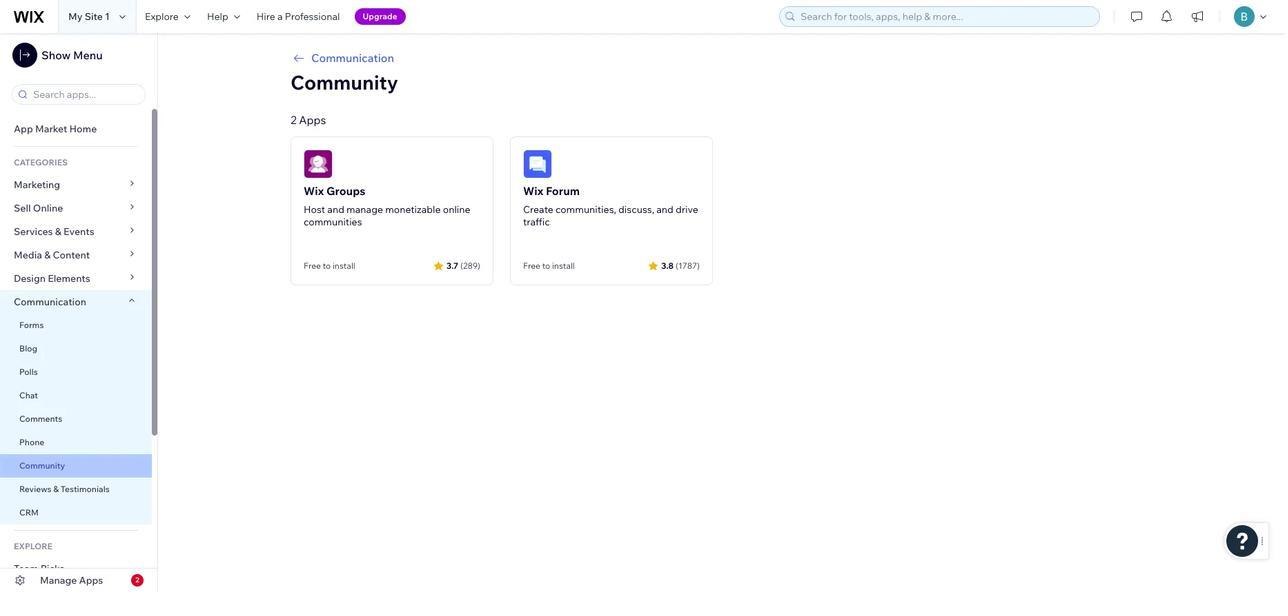 Task type: vqa. For each thing, say whether or not it's contained in the screenshot.
CUSTOMIZE inside "No widgets selected. To show widgets here, click Customize View."
no



Task type: locate. For each thing, give the bounding box(es) containing it.
free for wix groups
[[304, 261, 321, 271]]

install down the 'communities,'
[[552, 261, 575, 271]]

wix inside wix forum create communities, discuss, and drive traffic
[[523, 184, 543, 198]]

apps for manage apps
[[79, 575, 103, 587]]

apps right manage
[[79, 575, 103, 587]]

comments
[[19, 414, 62, 424]]

media
[[14, 249, 42, 262]]

0 horizontal spatial 2
[[135, 576, 139, 585]]

(1787)
[[676, 261, 700, 271]]

crm link
[[0, 502, 152, 525]]

free to install down traffic
[[523, 261, 575, 271]]

online
[[443, 204, 470, 216]]

0 horizontal spatial communication
[[14, 296, 88, 309]]

free
[[304, 261, 321, 271], [523, 261, 540, 271]]

1 horizontal spatial free to install
[[523, 261, 575, 271]]

menu
[[73, 48, 103, 62]]

2 wix from the left
[[523, 184, 543, 198]]

blog
[[19, 344, 37, 354]]

to down communities
[[323, 261, 331, 271]]

categories
[[14, 157, 68, 168]]

wix up host
[[304, 184, 324, 198]]

wix for wix groups
[[304, 184, 324, 198]]

app market home
[[14, 123, 97, 135]]

install down communities
[[333, 261, 355, 271]]

communication link
[[291, 50, 1152, 66], [0, 291, 152, 314]]

communication
[[311, 51, 394, 65], [14, 296, 88, 309]]

1 vertical spatial 2
[[135, 576, 139, 585]]

& inside the services & events link
[[55, 226, 61, 238]]

home
[[69, 123, 97, 135]]

install
[[333, 261, 355, 271], [552, 261, 575, 271]]

free down traffic
[[523, 261, 540, 271]]

and down groups
[[327, 204, 344, 216]]

2 install from the left
[[552, 261, 575, 271]]

1 and from the left
[[327, 204, 344, 216]]

free to install down communities
[[304, 261, 355, 271]]

market
[[35, 123, 67, 135]]

free to install for forum
[[523, 261, 575, 271]]

content
[[53, 249, 90, 262]]

reviews & testimonials
[[19, 484, 110, 495]]

1 horizontal spatial communication link
[[291, 50, 1152, 66]]

free to install
[[304, 261, 355, 271], [523, 261, 575, 271]]

3.7
[[447, 261, 458, 271]]

design
[[14, 273, 46, 285]]

media & content
[[14, 249, 90, 262]]

apps up wix groups logo
[[299, 113, 326, 127]]

1 horizontal spatial install
[[552, 261, 575, 271]]

community up the "2 apps"
[[291, 70, 398, 95]]

0 vertical spatial 2
[[291, 113, 297, 127]]

& for testimonials
[[53, 484, 59, 495]]

forms link
[[0, 314, 152, 337]]

community inside sidebar 'element'
[[19, 461, 65, 471]]

upgrade button
[[354, 8, 406, 25]]

1 horizontal spatial community
[[291, 70, 398, 95]]

0 horizontal spatial free
[[304, 261, 321, 271]]

show menu button
[[12, 43, 103, 68]]

reviews & testimonials link
[[0, 478, 152, 502]]

my
[[68, 10, 82, 23]]

0 horizontal spatial to
[[323, 261, 331, 271]]

app
[[14, 123, 33, 135]]

community
[[291, 70, 398, 95], [19, 461, 65, 471]]

2 free to install from the left
[[523, 261, 575, 271]]

1 install from the left
[[333, 261, 355, 271]]

hire a professional
[[257, 10, 340, 23]]

1 vertical spatial communication link
[[0, 291, 152, 314]]

communities,
[[556, 204, 616, 216]]

2 to from the left
[[542, 261, 550, 271]]

0 horizontal spatial install
[[333, 261, 355, 271]]

2 and from the left
[[656, 204, 674, 216]]

drive
[[676, 204, 698, 216]]

apps inside sidebar 'element'
[[79, 575, 103, 587]]

1 vertical spatial &
[[44, 249, 51, 262]]

community up reviews
[[19, 461, 65, 471]]

1 horizontal spatial 2
[[291, 113, 297, 127]]

sell online link
[[0, 197, 152, 220]]

upgrade
[[363, 11, 397, 21]]

1 horizontal spatial communication
[[311, 51, 394, 65]]

0 horizontal spatial community
[[19, 461, 65, 471]]

team picks link
[[0, 558, 152, 581]]

& right reviews
[[53, 484, 59, 495]]

3.8
[[661, 261, 674, 271]]

0 vertical spatial communication
[[311, 51, 394, 65]]

1 free to install from the left
[[304, 261, 355, 271]]

0 horizontal spatial and
[[327, 204, 344, 216]]

to down traffic
[[542, 261, 550, 271]]

monetizable
[[385, 204, 441, 216]]

wix groups host and manage monetizable online communities
[[304, 184, 470, 228]]

0 vertical spatial community
[[291, 70, 398, 95]]

phone
[[19, 438, 44, 448]]

1 horizontal spatial to
[[542, 261, 550, 271]]

1 horizontal spatial and
[[656, 204, 674, 216]]

& left the events
[[55, 226, 61, 238]]

and inside wix groups host and manage monetizable online communities
[[327, 204, 344, 216]]

events
[[64, 226, 94, 238]]

media & content link
[[0, 244, 152, 267]]

communities
[[304, 216, 362, 228]]

1 horizontal spatial apps
[[299, 113, 326, 127]]

0 horizontal spatial wix
[[304, 184, 324, 198]]

wix
[[304, 184, 324, 198], [523, 184, 543, 198]]

groups
[[326, 184, 365, 198]]

0 vertical spatial apps
[[299, 113, 326, 127]]

communication down design elements
[[14, 296, 88, 309]]

services & events link
[[0, 220, 152, 244]]

(289)
[[460, 261, 480, 271]]

a
[[277, 10, 283, 23]]

communication down 'upgrade' button
[[311, 51, 394, 65]]

1 vertical spatial apps
[[79, 575, 103, 587]]

3.7 (289)
[[447, 261, 480, 271]]

polls
[[19, 367, 38, 378]]

1 horizontal spatial wix
[[523, 184, 543, 198]]

1 horizontal spatial free
[[523, 261, 540, 271]]

2 vertical spatial &
[[53, 484, 59, 495]]

& right media on the left of the page
[[44, 249, 51, 262]]

2
[[291, 113, 297, 127], [135, 576, 139, 585]]

wix for wix forum
[[523, 184, 543, 198]]

wix inside wix groups host and manage monetizable online communities
[[304, 184, 324, 198]]

1 vertical spatial community
[[19, 461, 65, 471]]

0 vertical spatial &
[[55, 226, 61, 238]]

community link
[[0, 455, 152, 478]]

services
[[14, 226, 53, 238]]

polls link
[[0, 361, 152, 384]]

picks
[[41, 563, 65, 576]]

1 wix from the left
[[304, 184, 324, 198]]

free down communities
[[304, 261, 321, 271]]

2 free from the left
[[523, 261, 540, 271]]

1 free from the left
[[304, 261, 321, 271]]

services & events
[[14, 226, 94, 238]]

wix up "create"
[[523, 184, 543, 198]]

& inside reviews & testimonials link
[[53, 484, 59, 495]]

2 inside sidebar 'element'
[[135, 576, 139, 585]]

design elements link
[[0, 267, 152, 291]]

Search for tools, apps, help & more... field
[[796, 7, 1095, 26]]

& inside media & content link
[[44, 249, 51, 262]]

0 horizontal spatial apps
[[79, 575, 103, 587]]

apps
[[299, 113, 326, 127], [79, 575, 103, 587]]

to
[[323, 261, 331, 271], [542, 261, 550, 271]]

1 vertical spatial communication
[[14, 296, 88, 309]]

1 to from the left
[[323, 261, 331, 271]]

and
[[327, 204, 344, 216], [656, 204, 674, 216]]

and left drive
[[656, 204, 674, 216]]

reviews
[[19, 484, 51, 495]]

communication inside sidebar 'element'
[[14, 296, 88, 309]]

0 horizontal spatial free to install
[[304, 261, 355, 271]]

site
[[85, 10, 103, 23]]

1
[[105, 10, 110, 23]]



Task type: describe. For each thing, give the bounding box(es) containing it.
crm
[[19, 508, 39, 518]]

hire
[[257, 10, 275, 23]]

team
[[14, 563, 38, 576]]

& for events
[[55, 226, 61, 238]]

manage
[[40, 575, 77, 587]]

design elements
[[14, 273, 90, 285]]

install for forum
[[552, 261, 575, 271]]

sidebar element
[[0, 33, 158, 593]]

hire a professional link
[[248, 0, 348, 33]]

sell online
[[14, 202, 63, 215]]

Search apps... field
[[29, 85, 141, 104]]

to for groups
[[323, 261, 331, 271]]

sell
[[14, 202, 31, 215]]

team picks
[[14, 563, 65, 576]]

explore
[[14, 542, 52, 552]]

online
[[33, 202, 63, 215]]

3.8 (1787)
[[661, 261, 700, 271]]

manage apps
[[40, 575, 103, 587]]

chat link
[[0, 384, 152, 408]]

host
[[304, 204, 325, 216]]

to for forum
[[542, 261, 550, 271]]

show
[[41, 48, 71, 62]]

app market home link
[[0, 117, 152, 141]]

blog link
[[0, 337, 152, 361]]

elements
[[48, 273, 90, 285]]

apps for 2 apps
[[299, 113, 326, 127]]

forum
[[546, 184, 580, 198]]

install for groups
[[333, 261, 355, 271]]

free to install for groups
[[304, 261, 355, 271]]

discuss,
[[618, 204, 654, 216]]

traffic
[[523, 216, 550, 228]]

free for wix forum
[[523, 261, 540, 271]]

create
[[523, 204, 553, 216]]

manage
[[347, 204, 383, 216]]

2 for 2 apps
[[291, 113, 297, 127]]

comments link
[[0, 408, 152, 431]]

testimonials
[[61, 484, 110, 495]]

explore
[[145, 10, 179, 23]]

show menu
[[41, 48, 103, 62]]

wix forum create communities, discuss, and drive traffic
[[523, 184, 698, 228]]

phone link
[[0, 431, 152, 455]]

help button
[[199, 0, 248, 33]]

marketing
[[14, 179, 60, 191]]

chat
[[19, 391, 38, 401]]

wix groups logo image
[[304, 150, 333, 179]]

0 horizontal spatial communication link
[[0, 291, 152, 314]]

& for content
[[44, 249, 51, 262]]

my site 1
[[68, 10, 110, 23]]

2 for 2
[[135, 576, 139, 585]]

help
[[207, 10, 228, 23]]

and inside wix forum create communities, discuss, and drive traffic
[[656, 204, 674, 216]]

professional
[[285, 10, 340, 23]]

2 apps
[[291, 113, 326, 127]]

forms
[[19, 320, 44, 331]]

wix forum logo image
[[523, 150, 552, 179]]

marketing link
[[0, 173, 152, 197]]

0 vertical spatial communication link
[[291, 50, 1152, 66]]



